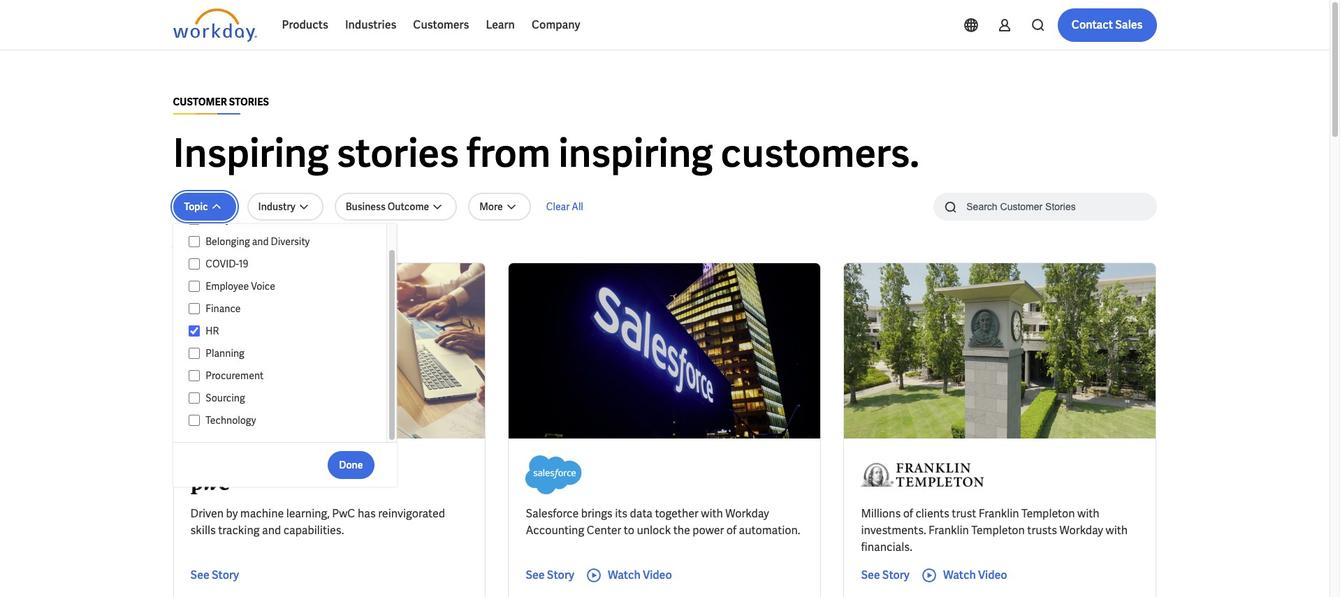 Task type: describe. For each thing, give the bounding box(es) containing it.
analytics
[[206, 213, 247, 226]]

go to the homepage image
[[173, 8, 257, 42]]

clear all button
[[542, 193, 588, 221]]

clients
[[916, 507, 950, 521]]

1 see story from the left
[[190, 568, 239, 583]]

clear
[[546, 201, 570, 213]]

data
[[630, 507, 653, 521]]

investments.
[[861, 523, 927, 538]]

pwc
[[332, 507, 355, 521]]

brings
[[581, 507, 613, 521]]

skills
[[190, 523, 216, 538]]

learn
[[486, 17, 515, 32]]

technology
[[206, 414, 256, 427]]

customers
[[413, 17, 469, 32]]

customer
[[173, 96, 227, 108]]

capabilities.
[[284, 523, 344, 538]]

accounting
[[526, 523, 584, 538]]

planning link
[[200, 345, 373, 362]]

from
[[467, 128, 551, 179]]

covid-
[[206, 258, 239, 270]]

stories
[[229, 96, 269, 108]]

1 see story link from the left
[[190, 568, 239, 584]]

inspiring
[[173, 128, 329, 179]]

trusts
[[1028, 523, 1058, 538]]

with inside "salesforce brings its data together with workday accounting center to unlock the power of automation."
[[701, 507, 723, 521]]

more button
[[468, 193, 531, 221]]

business outcome
[[346, 201, 429, 213]]

of inside "salesforce brings its data together with workday accounting center to unlock the power of automation."
[[727, 523, 737, 538]]

company button
[[523, 8, 589, 42]]

products
[[282, 17, 328, 32]]

video for to
[[643, 568, 672, 583]]

power
[[693, 523, 724, 538]]

403 results
[[173, 240, 224, 252]]

inspiring
[[559, 128, 713, 179]]

2 horizontal spatial with
[[1106, 523, 1128, 538]]

workday inside "salesforce brings its data together with workday accounting center to unlock the power of automation."
[[726, 507, 769, 521]]

watch video link for franklin
[[921, 568, 1008, 584]]

finance link
[[200, 301, 373, 317]]

diversity
[[271, 236, 310, 248]]

clear all
[[546, 201, 584, 213]]

stories
[[337, 128, 459, 179]]

watch for center
[[608, 568, 641, 583]]

procurement
[[206, 370, 264, 382]]

1 story from the left
[[212, 568, 239, 583]]

by
[[226, 507, 238, 521]]

tracking
[[218, 523, 260, 538]]

403
[[173, 240, 189, 252]]

1 vertical spatial templeton
[[972, 523, 1025, 538]]

contact sales
[[1072, 17, 1143, 32]]

topic button
[[173, 193, 236, 221]]

story for salesforce brings its data together with workday accounting center to unlock the power of automation.
[[547, 568, 574, 583]]

belonging
[[206, 236, 250, 248]]

salesforce.com image
[[526, 456, 582, 495]]

driven
[[190, 507, 224, 521]]

finance
[[206, 303, 241, 315]]

learning,
[[286, 507, 330, 521]]

1 horizontal spatial franklin
[[979, 507, 1019, 521]]

industry
[[258, 201, 295, 213]]

procurement link
[[200, 368, 373, 384]]

contact
[[1072, 17, 1113, 32]]

more
[[480, 201, 503, 213]]

has
[[358, 507, 376, 521]]

video for templeton
[[978, 568, 1008, 583]]

sourcing
[[206, 392, 245, 405]]

done
[[339, 459, 363, 471]]

see for millions of clients trust franklin templeton with investments. franklin templeton trusts workday with financials.
[[861, 568, 880, 583]]



Task type: locate. For each thing, give the bounding box(es) containing it.
covid-19
[[206, 258, 248, 270]]

employee voice link
[[200, 278, 373, 295]]

3 see from the left
[[861, 568, 880, 583]]

1 vertical spatial of
[[727, 523, 737, 538]]

1 watch from the left
[[608, 568, 641, 583]]

workday inside millions of clients trust franklin templeton with investments. franklin templeton trusts workday with financials.
[[1060, 523, 1104, 538]]

video down unlock
[[643, 568, 672, 583]]

1 horizontal spatial story
[[547, 568, 574, 583]]

hr link
[[200, 323, 373, 340]]

Search Customer Stories text field
[[958, 194, 1130, 219]]

watch video down millions of clients trust franklin templeton with investments. franklin templeton trusts workday with financials.
[[943, 568, 1008, 583]]

1 horizontal spatial see
[[526, 568, 545, 583]]

3 story from the left
[[883, 568, 910, 583]]

1 watch video from the left
[[608, 568, 672, 583]]

0 horizontal spatial of
[[727, 523, 737, 538]]

belonging and diversity link
[[200, 233, 373, 250]]

2 horizontal spatial see story
[[861, 568, 910, 583]]

2 watch video from the left
[[943, 568, 1008, 583]]

3 see story from the left
[[861, 568, 910, 583]]

0 horizontal spatial see
[[190, 568, 209, 583]]

franklin templeton companies, llc image
[[861, 456, 984, 495]]

0 vertical spatial and
[[252, 236, 269, 248]]

and left diversity
[[252, 236, 269, 248]]

see down "financials."
[[861, 568, 880, 583]]

1 horizontal spatial watch video link
[[921, 568, 1008, 584]]

2 watch from the left
[[943, 568, 976, 583]]

watch down to
[[608, 568, 641, 583]]

analytics link
[[200, 211, 373, 228]]

1 see from the left
[[190, 568, 209, 583]]

voice
[[251, 280, 275, 293]]

1 horizontal spatial video
[[978, 568, 1008, 583]]

trust
[[952, 507, 977, 521]]

center
[[587, 523, 622, 538]]

franklin
[[979, 507, 1019, 521], [929, 523, 969, 538]]

the
[[674, 523, 690, 538]]

watch video down to
[[608, 568, 672, 583]]

millions of clients trust franklin templeton with investments. franklin templeton trusts workday with financials.
[[861, 507, 1128, 555]]

done button
[[328, 451, 374, 479]]

1 horizontal spatial watch
[[943, 568, 976, 583]]

pricewaterhousecoopers global licensing services corporation (pwc) image
[[190, 456, 242, 495]]

workday up automation.
[[726, 507, 769, 521]]

0 horizontal spatial workday
[[726, 507, 769, 521]]

None checkbox
[[188, 258, 200, 270], [188, 280, 200, 293], [188, 303, 200, 315], [188, 414, 200, 427], [188, 258, 200, 270], [188, 280, 200, 293], [188, 303, 200, 315], [188, 414, 200, 427]]

1 watch video link from the left
[[586, 568, 672, 584]]

watch video for templeton
[[943, 568, 1008, 583]]

inspiring stories from inspiring customers.
[[173, 128, 920, 179]]

of up investments. at bottom right
[[903, 507, 914, 521]]

video down millions of clients trust franklin templeton with investments. franklin templeton trusts workday with financials.
[[978, 568, 1008, 583]]

franklin down trust
[[929, 523, 969, 538]]

0 horizontal spatial see story link
[[190, 568, 239, 584]]

employee voice
[[206, 280, 275, 293]]

reinvigorated
[[378, 507, 445, 521]]

see story for salesforce brings its data together with workday accounting center to unlock the power of automation.
[[526, 568, 574, 583]]

industry button
[[247, 193, 323, 221]]

watch video
[[608, 568, 672, 583], [943, 568, 1008, 583]]

franklin right trust
[[979, 507, 1019, 521]]

0 horizontal spatial watch video
[[608, 568, 672, 583]]

company
[[532, 17, 580, 32]]

learn button
[[478, 8, 523, 42]]

see story link for millions of clients trust franklin templeton with investments. franklin templeton trusts workday with financials.
[[861, 568, 910, 584]]

see story down accounting
[[526, 568, 574, 583]]

see story down 'skills'
[[190, 568, 239, 583]]

customers.
[[721, 128, 920, 179]]

templeton up trusts
[[1022, 507, 1075, 521]]

sales
[[1116, 17, 1143, 32]]

19
[[239, 258, 248, 270]]

3 see story link from the left
[[861, 568, 910, 584]]

outcome
[[388, 201, 429, 213]]

None checkbox
[[188, 213, 200, 226], [188, 236, 200, 248], [188, 325, 200, 338], [188, 347, 200, 360], [188, 370, 200, 382], [188, 392, 200, 405], [188, 213, 200, 226], [188, 236, 200, 248], [188, 325, 200, 338], [188, 347, 200, 360], [188, 370, 200, 382], [188, 392, 200, 405]]

hr
[[206, 325, 219, 338]]

2 horizontal spatial see
[[861, 568, 880, 583]]

unlock
[[637, 523, 671, 538]]

driven by machine learning, pwc has reinvigorated skills tracking and capabilities.
[[190, 507, 445, 538]]

1 horizontal spatial workday
[[1060, 523, 1104, 538]]

its
[[615, 507, 628, 521]]

story for millions of clients trust franklin templeton with investments. franklin templeton trusts workday with financials.
[[883, 568, 910, 583]]

workday right trusts
[[1060, 523, 1104, 538]]

2 watch video link from the left
[[921, 568, 1008, 584]]

business outcome button
[[335, 193, 457, 221]]

and inside driven by machine learning, pwc has reinvigorated skills tracking and capabilities.
[[262, 523, 281, 538]]

topic
[[184, 201, 208, 213]]

story
[[212, 568, 239, 583], [547, 568, 574, 583], [883, 568, 910, 583]]

industries
[[345, 17, 397, 32]]

story down accounting
[[547, 568, 574, 583]]

products button
[[274, 8, 337, 42]]

see for salesforce brings its data together with workday accounting center to unlock the power of automation.
[[526, 568, 545, 583]]

0 horizontal spatial video
[[643, 568, 672, 583]]

covid-19 link
[[200, 256, 373, 273]]

of right power
[[727, 523, 737, 538]]

salesforce brings its data together with workday accounting center to unlock the power of automation.
[[526, 507, 801, 538]]

watch video link for center
[[586, 568, 672, 584]]

technology link
[[200, 412, 373, 429]]

watch video link down millions of clients trust franklin templeton with investments. franklin templeton trusts workday with financials.
[[921, 568, 1008, 584]]

2 story from the left
[[547, 568, 574, 583]]

watch video link down to
[[586, 568, 672, 584]]

business
[[346, 201, 386, 213]]

watch for franklin
[[943, 568, 976, 583]]

planning
[[206, 347, 245, 360]]

watch
[[608, 568, 641, 583], [943, 568, 976, 583]]

1 horizontal spatial see story
[[526, 568, 574, 583]]

see story link down accounting
[[526, 568, 574, 584]]

1 horizontal spatial watch video
[[943, 568, 1008, 583]]

1 horizontal spatial of
[[903, 507, 914, 521]]

workday
[[726, 507, 769, 521], [1060, 523, 1104, 538]]

sourcing link
[[200, 390, 373, 407]]

1 vertical spatial and
[[262, 523, 281, 538]]

0 vertical spatial franklin
[[979, 507, 1019, 521]]

video
[[643, 568, 672, 583], [978, 568, 1008, 583]]

customer stories
[[173, 96, 269, 108]]

automation.
[[739, 523, 801, 538]]

industries button
[[337, 8, 405, 42]]

1 horizontal spatial see story link
[[526, 568, 574, 584]]

2 horizontal spatial story
[[883, 568, 910, 583]]

templeton down trust
[[972, 523, 1025, 538]]

1 vertical spatial franklin
[[929, 523, 969, 538]]

0 vertical spatial templeton
[[1022, 507, 1075, 521]]

customers button
[[405, 8, 478, 42]]

0 horizontal spatial with
[[701, 507, 723, 521]]

see story link down "financials."
[[861, 568, 910, 584]]

results
[[191, 240, 224, 252]]

see story link down 'skills'
[[190, 568, 239, 584]]

story down tracking
[[212, 568, 239, 583]]

0 horizontal spatial see story
[[190, 568, 239, 583]]

see down 'skills'
[[190, 568, 209, 583]]

2 horizontal spatial see story link
[[861, 568, 910, 584]]

0 horizontal spatial watch video link
[[586, 568, 672, 584]]

contact sales link
[[1058, 8, 1157, 42]]

together
[[655, 507, 699, 521]]

see story for millions of clients trust franklin templeton with investments. franklin templeton trusts workday with financials.
[[861, 568, 910, 583]]

millions
[[861, 507, 901, 521]]

see story down "financials."
[[861, 568, 910, 583]]

all
[[572, 201, 584, 213]]

with
[[701, 507, 723, 521], [1078, 507, 1100, 521], [1106, 523, 1128, 538]]

salesforce
[[526, 507, 579, 521]]

to
[[624, 523, 635, 538]]

story down "financials."
[[883, 568, 910, 583]]

templeton
[[1022, 507, 1075, 521], [972, 523, 1025, 538]]

employee
[[206, 280, 249, 293]]

1 horizontal spatial with
[[1078, 507, 1100, 521]]

of
[[903, 507, 914, 521], [727, 523, 737, 538]]

and down the machine at the bottom left of the page
[[262, 523, 281, 538]]

of inside millions of clients trust franklin templeton with investments. franklin templeton trusts workday with financials.
[[903, 507, 914, 521]]

1 vertical spatial workday
[[1060, 523, 1104, 538]]

2 see story from the left
[[526, 568, 574, 583]]

watch down millions of clients trust franklin templeton with investments. franklin templeton trusts workday with financials.
[[943, 568, 976, 583]]

machine
[[240, 507, 284, 521]]

see story link
[[190, 568, 239, 584], [526, 568, 574, 584], [861, 568, 910, 584]]

0 horizontal spatial franklin
[[929, 523, 969, 538]]

0 horizontal spatial watch
[[608, 568, 641, 583]]

0 vertical spatial workday
[[726, 507, 769, 521]]

1 video from the left
[[643, 568, 672, 583]]

0 horizontal spatial story
[[212, 568, 239, 583]]

watch video for to
[[608, 568, 672, 583]]

belonging and diversity
[[206, 236, 310, 248]]

see down accounting
[[526, 568, 545, 583]]

2 video from the left
[[978, 568, 1008, 583]]

and
[[252, 236, 269, 248], [262, 523, 281, 538]]

2 see story link from the left
[[526, 568, 574, 584]]

0 vertical spatial of
[[903, 507, 914, 521]]

2 see from the left
[[526, 568, 545, 583]]

see story link for salesforce brings its data together with workday accounting center to unlock the power of automation.
[[526, 568, 574, 584]]

financials.
[[861, 540, 913, 555]]



Task type: vqa. For each thing, say whether or not it's contained in the screenshot.
top Modernized HR Service Delivery button
no



